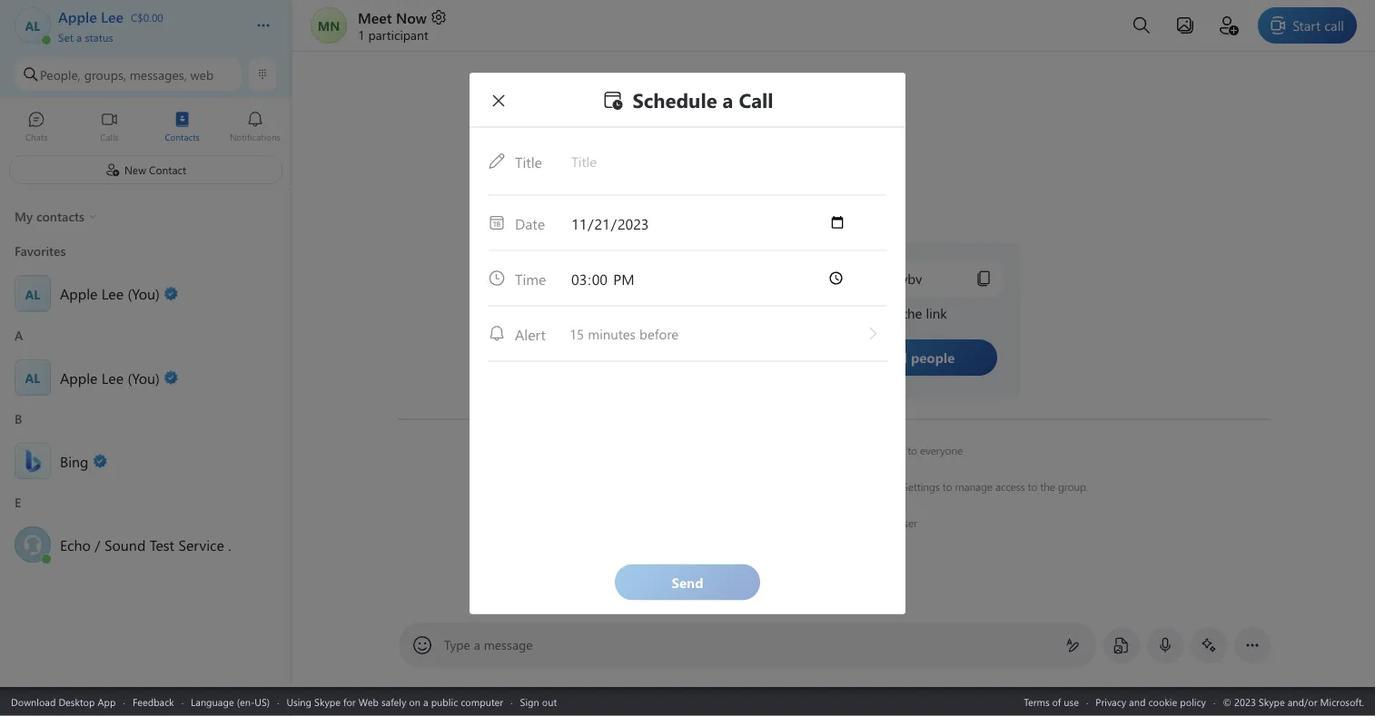 Task type: vqa. For each thing, say whether or not it's contained in the screenshot.
Emoticons
no



Task type: describe. For each thing, give the bounding box(es) containing it.
message
[[484, 637, 533, 654]]

updated
[[799, 516, 838, 531]]

their
[[841, 516, 862, 531]]

policy
[[1180, 696, 1206, 709]]

to right go
[[858, 480, 868, 494]]

on
[[409, 696, 421, 709]]

feedback
[[133, 696, 174, 709]]

manage
[[955, 480, 993, 494]]

bing
[[60, 452, 89, 471]]

enabled joining this conversation using a link. go to group settings to manage access to the group.
[[626, 480, 1089, 494]]

groups,
[[84, 66, 126, 83]]

Title required text field
[[570, 144, 888, 179]]

enabled
[[628, 480, 666, 494]]

made
[[772, 443, 799, 458]]

people, groups, messages, web
[[40, 66, 214, 83]]

go
[[842, 480, 856, 494]]

joining
[[669, 480, 700, 494]]

/
[[95, 535, 100, 555]]

using skype for web safely on a public computer
[[287, 696, 503, 709]]

set
[[58, 30, 73, 44]]

to right settings
[[943, 480, 952, 494]]

service
[[178, 535, 224, 555]]

skype
[[314, 696, 341, 709]]

meet now
[[358, 7, 427, 27]]

safely
[[382, 696, 406, 709]]

to right the role
[[886, 516, 895, 531]]

updated their role to user
[[797, 516, 918, 531]]

has
[[754, 443, 770, 458]]

apple for favorites group
[[60, 284, 98, 303]]

favorites group
[[0, 237, 292, 321]]

(you) for a 'group'
[[128, 368, 160, 388]]

history
[[842, 443, 874, 458]]

terms of use
[[1024, 696, 1079, 709]]

group
[[871, 480, 900, 494]]

e group
[[0, 488, 292, 572]]

1 horizontal spatial the
[[1040, 480, 1056, 494]]

echo / sound test service .
[[60, 535, 231, 555]]

using
[[784, 480, 809, 494]]

public
[[431, 696, 458, 709]]

0 horizontal spatial the
[[802, 443, 817, 458]]

(you) for favorites group
[[128, 284, 160, 303]]

a group
[[0, 321, 292, 405]]

everyone
[[920, 443, 963, 458]]

(en-
[[237, 696, 255, 709]]

type a message
[[444, 637, 533, 654]]

visible
[[876, 443, 905, 458]]

lee for favorites group
[[102, 284, 124, 303]]

a inside button
[[76, 30, 82, 44]]

privacy
[[1096, 696, 1127, 709]]

a right on
[[423, 696, 429, 709]]

today heading
[[398, 399, 1270, 432]]

sign out link
[[520, 696, 557, 709]]

schedule a call heading
[[602, 87, 774, 113]]

a left the link.
[[812, 480, 818, 494]]

language
[[191, 696, 234, 709]]

a right type
[[474, 637, 480, 654]]

type
[[444, 637, 471, 654]]

using skype for web safely on a public computer link
[[287, 696, 503, 709]]

lee for a 'group'
[[102, 368, 124, 388]]

use
[[1064, 696, 1079, 709]]

meet now button
[[358, 7, 448, 27]]

terms of use link
[[1024, 696, 1079, 709]]

privacy and cookie policy
[[1096, 696, 1206, 709]]

role
[[865, 516, 883, 531]]

test
[[150, 535, 174, 555]]

download desktop app link
[[11, 696, 116, 709]]

apple for a 'group'
[[60, 368, 98, 388]]

download desktop app
[[11, 696, 116, 709]]

conversation
[[722, 480, 782, 494]]

.
[[228, 535, 231, 555]]



Task type: locate. For each thing, give the bounding box(es) containing it.
set a status button
[[58, 25, 238, 44]]

1 lee from the top
[[102, 284, 124, 303]]

chat
[[819, 443, 839, 458]]

to right visible
[[908, 443, 917, 458]]

cookie
[[1149, 696, 1178, 709]]

a
[[76, 30, 82, 44], [812, 480, 818, 494], [474, 637, 480, 654], [423, 696, 429, 709]]

lee inside favorites group
[[102, 284, 124, 303]]

status
[[85, 30, 113, 44]]

apple inside a 'group'
[[60, 368, 98, 388]]

1 apple from the top
[[60, 284, 98, 303]]

web
[[359, 696, 379, 709]]

(you) inside a 'group'
[[128, 368, 160, 388]]

1 (you) from the top
[[128, 284, 160, 303]]

lee up b group
[[102, 368, 124, 388]]

language (en-us) link
[[191, 696, 270, 709]]

privacy and cookie policy link
[[1096, 696, 1206, 709]]

out
[[542, 696, 557, 709]]

lee up a 'group'
[[102, 284, 124, 303]]

sign
[[520, 696, 539, 709]]

0 vertical spatial apple
[[60, 284, 98, 303]]

1 vertical spatial lee
[[102, 368, 124, 388]]

b group
[[0, 405, 292, 488]]

messages,
[[130, 66, 187, 83]]

desktop
[[58, 696, 95, 709]]

group.
[[1058, 480, 1089, 494]]

download
[[11, 696, 56, 709]]

to right access
[[1028, 480, 1038, 494]]

access
[[996, 480, 1025, 494]]

2 (you) from the top
[[128, 368, 160, 388]]

0 vertical spatial apple lee (you)
[[60, 284, 160, 303]]

1 vertical spatial apple lee (you)
[[60, 368, 160, 388]]

us)
[[255, 696, 270, 709]]

and
[[1129, 696, 1146, 709]]

this
[[703, 480, 720, 494]]

user
[[898, 516, 918, 531]]

1 apple lee (you) from the top
[[60, 284, 160, 303]]

terms
[[1024, 696, 1050, 709]]

link.
[[820, 480, 839, 494]]

(you) inside favorites group
[[128, 284, 160, 303]]

using
[[287, 696, 312, 709]]

apple lee (you) for a 'group'
[[60, 368, 160, 388]]

0 vertical spatial (you)
[[128, 284, 160, 303]]

apple lee (you) up a 'group'
[[60, 284, 160, 303]]

None date field
[[570, 212, 847, 234]]

apple lee (you) for favorites group
[[60, 284, 160, 303]]

apple lee (you) inside favorites group
[[60, 284, 160, 303]]

people, groups, messages, web button
[[15, 58, 241, 91]]

computer
[[461, 696, 503, 709]]

the left chat
[[802, 443, 817, 458]]

(you) up a 'group'
[[128, 284, 160, 303]]

Type a message text field
[[445, 637, 1051, 655]]

tab list
[[0, 103, 292, 153]]

of
[[1053, 696, 1061, 709]]

apple lee (you) up b group
[[60, 368, 160, 388]]

app
[[98, 696, 116, 709]]

1 vertical spatial the
[[1040, 480, 1056, 494]]

has made the chat history visible to everyone
[[751, 443, 963, 458]]

apple lee (you) inside a 'group'
[[60, 368, 160, 388]]

the
[[802, 443, 817, 458], [1040, 480, 1056, 494]]

the left group.
[[1040, 480, 1056, 494]]

Type the scheduled call time time field
[[570, 268, 847, 289]]

(you)
[[128, 284, 160, 303], [128, 368, 160, 388]]

0 vertical spatial lee
[[102, 284, 124, 303]]

set a status
[[58, 30, 113, 44]]

apple
[[60, 284, 98, 303], [60, 368, 98, 388]]

web
[[190, 66, 214, 83]]

sound
[[104, 535, 146, 555]]

apple inside favorites group
[[60, 284, 98, 303]]

to
[[908, 443, 917, 458], [858, 480, 868, 494], [943, 480, 952, 494], [1028, 480, 1038, 494], [886, 516, 895, 531]]

settings
[[903, 480, 940, 494]]

2 apple from the top
[[60, 368, 98, 388]]

lee inside a 'group'
[[102, 368, 124, 388]]

echo
[[60, 535, 91, 555]]

2 apple lee (you) from the top
[[60, 368, 160, 388]]

meet
[[358, 7, 392, 27]]

for
[[343, 696, 356, 709]]

people,
[[40, 66, 81, 83]]

2 lee from the top
[[102, 368, 124, 388]]

now
[[396, 7, 427, 27]]

(you) up b group
[[128, 368, 160, 388]]

apple lee (you)
[[60, 284, 160, 303], [60, 368, 160, 388]]

1 vertical spatial (you)
[[128, 368, 160, 388]]

sign out
[[520, 696, 557, 709]]

lee
[[102, 284, 124, 303], [102, 368, 124, 388]]

language (en-us)
[[191, 696, 270, 709]]

1 vertical spatial apple
[[60, 368, 98, 388]]

a right set
[[76, 30, 82, 44]]

0 vertical spatial the
[[802, 443, 817, 458]]

feedback link
[[133, 696, 174, 709]]



